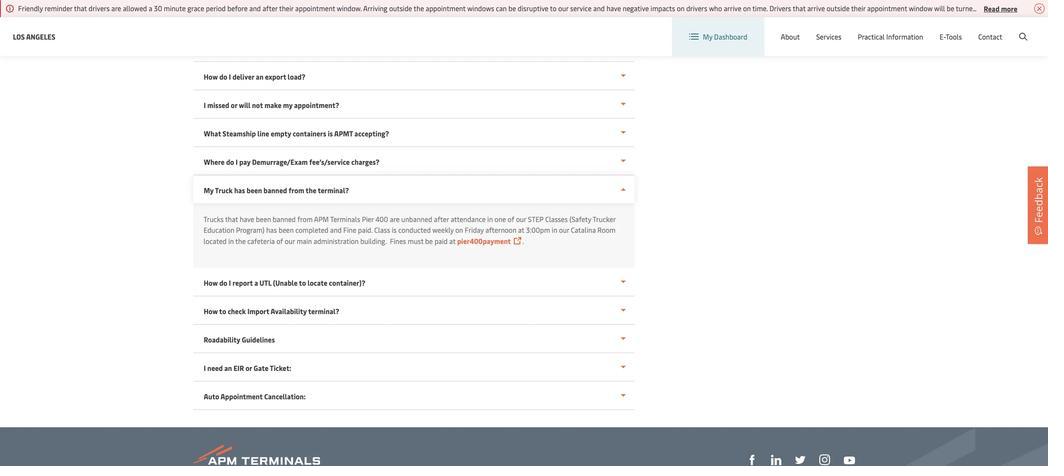 Task type: describe. For each thing, give the bounding box(es) containing it.
steamship
[[222, 129, 256, 138]]

before
[[227, 3, 248, 13]]

practical information button
[[858, 17, 923, 56]]

appointment
[[220, 392, 262, 401]]

shape link
[[747, 454, 757, 466]]

services button
[[816, 17, 841, 56]]

i left missed
[[204, 100, 206, 110]]

1 horizontal spatial on
[[677, 3, 685, 13]]

1 horizontal spatial in
[[487, 215, 493, 224]]

los angeles
[[13, 32, 55, 41]]

paid
[[434, 236, 448, 246]]

class
[[374, 225, 390, 235]]

apmt footer logo image
[[193, 445, 320, 467]]

reminder
[[45, 3, 72, 13]]

paid.
[[358, 225, 373, 235]]

what steamship line empty containers is apmt accepting?
[[204, 129, 389, 138]]

you tube link
[[844, 455, 855, 465]]

pier
[[362, 215, 374, 224]]

feedback button
[[1028, 166, 1048, 244]]

are inside trucks that have been banned from apm terminals pier 400 are unbanned after attendance in one of our step classes (safety trucker education program) has been completed and fine paid. class is conducted weekly on friday afternoon at 3:00pm in our catalina room located in the cafeteria of our main administration building.  fines must be paid at
[[390, 215, 400, 224]]

how do i report a utl (unable to locate container)?
[[204, 278, 365, 288]]

global menu button
[[863, 17, 930, 43]]

classes
[[545, 215, 568, 224]]

conducted
[[398, 225, 431, 235]]

fee's/service
[[309, 157, 350, 167]]

i missed or will not make my appointment? button
[[193, 90, 634, 119]]

ticket:
[[270, 364, 291, 373]]

roadability
[[204, 335, 240, 345]]

the inside dropdown button
[[305, 186, 316, 195]]

3 appointment from the left
[[867, 3, 907, 13]]

how for how do i report a utl (unable to locate container)?
[[204, 278, 218, 288]]

availability
[[270, 307, 307, 316]]

from for the
[[288, 186, 304, 195]]

my for my dashboard
[[703, 32, 712, 41]]

my for my truck has been banned from the terminal?
[[204, 186, 213, 195]]

terminals
[[330, 215, 360, 224]]

fine
[[343, 225, 356, 235]]

can
[[496, 3, 507, 13]]

service
[[570, 3, 592, 13]]

2 horizontal spatial be
[[947, 3, 954, 13]]

my
[[283, 100, 292, 110]]

contact
[[978, 32, 1002, 41]]

1 vertical spatial of
[[276, 236, 283, 246]]

instagram link
[[819, 454, 830, 466]]

apmt
[[334, 129, 353, 138]]

need
[[207, 364, 223, 373]]

0 horizontal spatial and
[[249, 3, 261, 13]]

(unable
[[273, 278, 297, 288]]

3:00pm
[[526, 225, 550, 235]]

have inside trucks that have been banned from apm terminals pier 400 are unbanned after attendance in one of our step classes (safety trucker education program) has been completed and fine paid. class is conducted weekly on friday afternoon at 3:00pm in our catalina room located in the cafeteria of our main administration building.  fines must be paid at
[[240, 215, 254, 224]]

our left service
[[558, 3, 568, 13]]

that inside trucks that have been banned from apm terminals pier 400 are unbanned after attendance in one of our step classes (safety trucker education program) has been completed and fine paid. class is conducted weekly on friday afternoon at 3:00pm in our catalina room located in the cafeteria of our main administration building.  fines must be paid at
[[225, 215, 238, 224]]

terminal? inside dropdown button
[[308, 307, 339, 316]]

negative
[[623, 3, 649, 13]]

load?
[[287, 72, 305, 81]]

how to check import availability terminal? button
[[193, 297, 634, 325]]

import
[[247, 307, 269, 316]]

auto appointment cancellation:
[[204, 392, 305, 401]]

0 horizontal spatial that
[[74, 3, 87, 13]]

an inside 'dropdown button'
[[224, 364, 232, 373]]

future
[[1029, 3, 1048, 13]]

trucks that have been banned from apm terminals pier 400 are unbanned after attendance in one of our step classes (safety trucker education program) has been completed and fine paid. class is conducted weekly on friday afternoon at 3:00pm in our catalina room located in the cafeteria of our main administration building.  fines must be paid at
[[204, 215, 616, 246]]

unbanned
[[401, 215, 432, 224]]

or inside dropdown button
[[231, 100, 237, 110]]

apm
[[314, 215, 329, 224]]

the inside trucks that have been banned from apm terminals pier 400 are unbanned after attendance in one of our step classes (safety trucker education program) has been completed and fine paid. class is conducted weekly on friday afternoon at 3:00pm in our catalina room located in the cafeteria of our main administration building.  fines must be paid at
[[235, 236, 246, 246]]

2 horizontal spatial the
[[414, 3, 424, 13]]

30
[[154, 3, 162, 13]]

gate
[[253, 364, 268, 373]]

2 outside from the left
[[827, 3, 850, 13]]

export
[[265, 72, 286, 81]]

2 vertical spatial been
[[279, 225, 294, 235]]

instagram image
[[819, 455, 830, 466]]

linkedin__x28_alt_x29__3_ link
[[771, 454, 781, 466]]

where do i pay demurrage/exam fee's/service charges?
[[204, 157, 379, 167]]

1 vertical spatial in
[[552, 225, 557, 235]]

0 vertical spatial to
[[550, 3, 557, 13]]

truck
[[215, 186, 232, 195]]

fill 44 link
[[795, 454, 805, 466]]

my dashboard
[[703, 32, 747, 41]]

0 vertical spatial will
[[934, 3, 945, 13]]

los angeles link
[[13, 31, 55, 42]]

empty
[[270, 129, 291, 138]]

must
[[408, 236, 424, 246]]

about
[[781, 32, 800, 41]]

0 horizontal spatial are
[[111, 3, 121, 13]]

0 vertical spatial after
[[263, 3, 278, 13]]

pay
[[239, 157, 250, 167]]

2 horizontal spatial that
[[793, 3, 806, 13]]

1 horizontal spatial of
[[508, 215, 514, 224]]

containers
[[292, 129, 326, 138]]

how for how to check import availability terminal?
[[204, 307, 218, 316]]

accepting?
[[354, 129, 389, 138]]

line
[[257, 129, 269, 138]]

receive
[[1005, 3, 1027, 13]]

read more button
[[984, 3, 1017, 14]]

afternoon
[[485, 225, 516, 235]]

1 drivers from the left
[[89, 3, 110, 13]]

step
[[528, 215, 543, 224]]

guidelines
[[242, 335, 275, 345]]

grace
[[187, 3, 204, 13]]

switch location button
[[792, 25, 854, 34]]

appointment?
[[294, 100, 339, 110]]

check
[[227, 307, 246, 316]]

2 arrive from the left
[[807, 3, 825, 13]]

i for report
[[229, 278, 231, 288]]

login
[[962, 25, 979, 35]]

window.
[[337, 3, 362, 13]]

close alert image
[[1034, 3, 1045, 14]]

one
[[495, 215, 506, 224]]

2 horizontal spatial on
[[743, 3, 751, 13]]

is inside dropdown button
[[328, 129, 333, 138]]

to inside dropdown button
[[299, 278, 306, 288]]

what steamship line empty containers is apmt accepting? button
[[193, 119, 634, 147]]

room
[[597, 225, 616, 235]]

2 drivers from the left
[[686, 3, 707, 13]]

0 vertical spatial a
[[149, 3, 152, 13]]

eir
[[233, 364, 244, 373]]



Task type: locate. For each thing, give the bounding box(es) containing it.
1 vertical spatial banned
[[273, 215, 296, 224]]

i missed or will not make my appointment?
[[204, 100, 339, 110]]

outside up location
[[827, 3, 850, 13]]

1 vertical spatial from
[[297, 215, 313, 224]]

impacts
[[651, 3, 675, 13]]

from for apm
[[297, 215, 313, 224]]

do left pay
[[226, 157, 234, 167]]

do
[[219, 72, 227, 81], [226, 157, 234, 167], [219, 278, 227, 288]]

0 horizontal spatial my
[[204, 186, 213, 195]]

my
[[703, 32, 712, 41], [204, 186, 213, 195]]

2 horizontal spatial to
[[550, 3, 557, 13]]

0 vertical spatial how
[[204, 72, 218, 81]]

will
[[934, 3, 945, 13], [239, 100, 250, 110]]

on down attendance
[[455, 225, 463, 235]]

been up program)
[[256, 215, 271, 224]]

or right eir
[[245, 364, 252, 373]]

container)?
[[329, 278, 365, 288]]

login / create account
[[962, 25, 1032, 35]]

turned
[[956, 3, 977, 13]]

is up fines
[[392, 225, 397, 235]]

been inside dropdown button
[[246, 186, 262, 195]]

1 vertical spatial have
[[240, 215, 254, 224]]

has inside dropdown button
[[234, 186, 245, 195]]

program)
[[236, 225, 264, 235]]

0 vertical spatial is
[[328, 129, 333, 138]]

1 outside from the left
[[389, 3, 412, 13]]

in right located
[[228, 236, 234, 246]]

0 horizontal spatial an
[[224, 364, 232, 373]]

1 horizontal spatial a
[[254, 278, 258, 288]]

my left truck
[[204, 186, 213, 195]]

banned for the
[[263, 186, 287, 195]]

terminal? inside dropdown button
[[318, 186, 349, 195]]

have up program)
[[240, 215, 254, 224]]

1 vertical spatial will
[[239, 100, 250, 110]]

auto appointment cancellation: button
[[193, 382, 634, 411]]

1 horizontal spatial arrive
[[807, 3, 825, 13]]

to left locate
[[299, 278, 306, 288]]

main
[[297, 236, 312, 246]]

at
[[518, 225, 524, 235], [449, 236, 456, 246]]

1 vertical spatial terminal?
[[308, 307, 339, 316]]

1 vertical spatial are
[[390, 215, 400, 224]]

400
[[375, 215, 388, 224]]

or inside 'dropdown button'
[[245, 364, 252, 373]]

will inside dropdown button
[[239, 100, 250, 110]]

0 horizontal spatial be
[[425, 236, 433, 246]]

windows
[[467, 3, 494, 13]]

roadability guidelines
[[204, 335, 275, 345]]

0 horizontal spatial arrive
[[724, 3, 741, 13]]

appointment up global
[[867, 3, 907, 13]]

1 horizontal spatial has
[[266, 225, 277, 235]]

to left check
[[219, 307, 226, 316]]

do for deliver
[[219, 72, 227, 81]]

i need an eir or gate ticket:
[[204, 364, 291, 373]]

or right missed
[[231, 100, 237, 110]]

1 horizontal spatial appointment
[[426, 3, 466, 13]]

read more
[[984, 4, 1017, 13]]

1 vertical spatial been
[[256, 215, 271, 224]]

to inside dropdown button
[[219, 307, 226, 316]]

disruptive
[[518, 3, 548, 13]]

1 appointment from the left
[[295, 3, 335, 13]]

1 how from the top
[[204, 72, 218, 81]]

terminal? down fee's/service
[[318, 186, 349, 195]]

to
[[550, 3, 557, 13], [299, 278, 306, 288], [219, 307, 226, 316]]

2 vertical spatial in
[[228, 236, 234, 246]]

2 vertical spatial the
[[235, 236, 246, 246]]

where
[[204, 157, 224, 167]]

and right service
[[593, 3, 605, 13]]

2 horizontal spatial appointment
[[867, 3, 907, 13]]

1 horizontal spatial at
[[518, 225, 524, 235]]

are right '400'
[[390, 215, 400, 224]]

been for has
[[246, 186, 262, 195]]

1 vertical spatial or
[[245, 364, 252, 373]]

twitter image
[[795, 455, 805, 466]]

1 horizontal spatial an
[[256, 72, 263, 81]]

pier400payment
[[457, 236, 512, 246]]

do for pay
[[226, 157, 234, 167]]

0 vertical spatial are
[[111, 3, 121, 13]]

practical
[[858, 32, 885, 41]]

from inside trucks that have been banned from apm terminals pier 400 are unbanned after attendance in one of our step classes (safety trucker education program) has been completed and fine paid. class is conducted weekly on friday afternoon at 3:00pm in our catalina room located in the cafeteria of our main administration building.  fines must be paid at
[[297, 215, 313, 224]]

1 vertical spatial how
[[204, 278, 218, 288]]

auto
[[204, 392, 219, 401]]

time.
[[752, 3, 768, 13]]

switch location
[[806, 25, 854, 34]]

our
[[558, 3, 568, 13], [516, 215, 526, 224], [559, 225, 569, 235], [285, 236, 295, 246]]

i left report
[[229, 278, 231, 288]]

do inside dropdown button
[[219, 72, 227, 81]]

how up missed
[[204, 72, 218, 81]]

0 horizontal spatial their
[[279, 3, 294, 13]]

minute
[[164, 3, 186, 13]]

missed
[[207, 100, 229, 110]]

1 horizontal spatial be
[[508, 3, 516, 13]]

from
[[288, 186, 304, 195], [297, 215, 313, 224]]

that right the drivers
[[793, 3, 806, 13]]

1 horizontal spatial will
[[934, 3, 945, 13]]

on left time.
[[743, 3, 751, 13]]

0 vertical spatial at
[[518, 225, 524, 235]]

0 horizontal spatial of
[[276, 236, 283, 246]]

more
[[1001, 4, 1017, 13]]

1 horizontal spatial and
[[330, 225, 342, 235]]

at up . in the bottom of the page
[[518, 225, 524, 235]]

0 horizontal spatial at
[[449, 236, 456, 246]]

my inside dropdown button
[[204, 186, 213, 195]]

0 horizontal spatial will
[[239, 100, 250, 110]]

0 horizontal spatial on
[[455, 225, 463, 235]]

0 vertical spatial been
[[246, 186, 262, 195]]

0 horizontal spatial to
[[219, 307, 226, 316]]

or
[[231, 100, 237, 110], [245, 364, 252, 373]]

2 vertical spatial how
[[204, 307, 218, 316]]

do inside dropdown button
[[219, 278, 227, 288]]

after up weekly
[[434, 215, 449, 224]]

period
[[206, 3, 226, 13]]

angeles
[[26, 32, 55, 41]]

drivers left the who
[[686, 3, 707, 13]]

0 vertical spatial has
[[234, 186, 245, 195]]

been for have
[[256, 215, 271, 224]]

of right the one
[[508, 215, 514, 224]]

how inside dropdown button
[[204, 307, 218, 316]]

after right before
[[263, 3, 278, 13]]

banned up completed
[[273, 215, 296, 224]]

i left need
[[204, 364, 206, 373]]

in down classes
[[552, 225, 557, 235]]

1 vertical spatial my
[[204, 186, 213, 195]]

what
[[204, 129, 221, 138]]

outside right arriving
[[389, 3, 412, 13]]

at right paid on the bottom left of page
[[449, 236, 456, 246]]

how inside dropdown button
[[204, 72, 218, 81]]

2 appointment from the left
[[426, 3, 466, 13]]

and up "administration"
[[330, 225, 342, 235]]

locate
[[307, 278, 327, 288]]

i need an eir or gate ticket: button
[[193, 354, 634, 382]]

1 vertical spatial is
[[392, 225, 397, 235]]

1 horizontal spatial is
[[392, 225, 397, 235]]

0 vertical spatial have
[[606, 3, 621, 13]]

have left negative at the right top of page
[[606, 3, 621, 13]]

and inside trucks that have been banned from apm terminals pier 400 are unbanned after attendance in one of our step classes (safety trucker education program) has been completed and fine paid. class is conducted weekly on friday afternoon at 3:00pm in our catalina room located in the cafeteria of our main administration building.  fines must be paid at
[[330, 225, 342, 235]]

0 horizontal spatial outside
[[389, 3, 412, 13]]

an left eir
[[224, 364, 232, 373]]

2 vertical spatial do
[[219, 278, 227, 288]]

arrive up "switch"
[[807, 3, 825, 13]]

how left check
[[204, 307, 218, 316]]

1 vertical spatial after
[[434, 215, 449, 224]]

a inside how do i report a utl (unable to locate container)? dropdown button
[[254, 278, 258, 288]]

global menu
[[882, 25, 921, 35]]

do left deliver
[[219, 72, 227, 81]]

from inside my truck has been banned from the terminal? dropdown button
[[288, 186, 304, 195]]

education
[[204, 225, 234, 235]]

0 vertical spatial the
[[414, 3, 424, 13]]

1 horizontal spatial drivers
[[686, 3, 707, 13]]

banned inside dropdown button
[[263, 186, 287, 195]]

do for report
[[219, 278, 227, 288]]

deliver
[[232, 72, 254, 81]]

i inside dropdown button
[[229, 72, 231, 81]]

has
[[234, 186, 245, 195], [266, 225, 277, 235]]

do inside dropdown button
[[226, 157, 234, 167]]

0 horizontal spatial the
[[235, 236, 246, 246]]

1 horizontal spatial outside
[[827, 3, 850, 13]]

1 vertical spatial the
[[305, 186, 316, 195]]

about button
[[781, 17, 800, 56]]

cafeteria
[[247, 236, 275, 246]]

how for how do i deliver an export load?
[[204, 72, 218, 81]]

my truck has been banned from the terminal?
[[204, 186, 349, 195]]

1 vertical spatial an
[[224, 364, 232, 373]]

banned down 'demurrage/exam'
[[263, 186, 287, 195]]

2 vertical spatial to
[[219, 307, 226, 316]]

1 horizontal spatial are
[[390, 215, 400, 224]]

how left report
[[204, 278, 218, 288]]

i
[[229, 72, 231, 81], [204, 100, 206, 110], [235, 157, 237, 167], [229, 278, 231, 288], [204, 364, 206, 373]]

switch
[[806, 25, 826, 34]]

services
[[816, 32, 841, 41]]

1 horizontal spatial to
[[299, 278, 306, 288]]

are left allowed
[[111, 3, 121, 13]]

0 vertical spatial banned
[[263, 186, 287, 195]]

i left deliver
[[229, 72, 231, 81]]

allowed
[[123, 3, 147, 13]]

arrive
[[724, 3, 741, 13], [807, 3, 825, 13]]

arriving
[[363, 3, 387, 13]]

arrive right the who
[[724, 3, 741, 13]]

drivers left allowed
[[89, 3, 110, 13]]

0 vertical spatial of
[[508, 215, 514, 224]]

that right reminder on the left
[[74, 3, 87, 13]]

youtube image
[[844, 457, 855, 465]]

i inside 'dropdown button'
[[204, 364, 206, 373]]

do left report
[[219, 278, 227, 288]]

be left turned
[[947, 3, 954, 13]]

in left the one
[[487, 215, 493, 224]]

is inside trucks that have been banned from apm terminals pier 400 are unbanned after attendance in one of our step classes (safety trucker education program) has been completed and fine paid. class is conducted weekly on friday afternoon at 3:00pm in our catalina room located in the cafeteria of our main administration building.  fines must be paid at
[[392, 225, 397, 235]]

a left 30
[[149, 3, 152, 13]]

0 horizontal spatial drivers
[[89, 3, 110, 13]]

facebook image
[[747, 455, 757, 466]]

located
[[204, 236, 227, 246]]

1 arrive from the left
[[724, 3, 741, 13]]

our left step
[[516, 215, 526, 224]]

be right can at the top
[[508, 3, 516, 13]]

a left utl
[[254, 278, 258, 288]]

0 horizontal spatial or
[[231, 100, 237, 110]]

to right disruptive
[[550, 3, 557, 13]]

1 vertical spatial to
[[299, 278, 306, 288]]

e-
[[940, 32, 946, 41]]

0 vertical spatial in
[[487, 215, 493, 224]]

1 horizontal spatial their
[[851, 3, 866, 13]]

1 vertical spatial do
[[226, 157, 234, 167]]

dashboard
[[714, 32, 747, 41]]

how inside dropdown button
[[204, 278, 218, 288]]

1 horizontal spatial or
[[245, 364, 252, 373]]

from down where do i pay demurrage/exam fee's/service charges?
[[288, 186, 304, 195]]

banned
[[263, 186, 287, 195], [273, 215, 296, 224]]

demurrage/exam
[[252, 157, 308, 167]]

1 horizontal spatial my
[[703, 32, 712, 41]]

that up education
[[225, 215, 238, 224]]

will left not
[[239, 100, 250, 110]]

linkedin image
[[771, 455, 781, 466]]

been left completed
[[279, 225, 294, 235]]

1 horizontal spatial the
[[305, 186, 316, 195]]

an inside dropdown button
[[256, 72, 263, 81]]

on inside trucks that have been banned from apm terminals pier 400 are unbanned after attendance in one of our step classes (safety trucker education program) has been completed and fine paid. class is conducted weekly on friday afternoon at 3:00pm in our catalina room located in the cafeteria of our main administration building.  fines must be paid at
[[455, 225, 463, 235]]

terminal? down locate
[[308, 307, 339, 316]]

appointment left the windows
[[426, 3, 466, 13]]

0 horizontal spatial in
[[228, 236, 234, 246]]

1 vertical spatial at
[[449, 236, 456, 246]]

my inside 'dropdown button'
[[703, 32, 712, 41]]

an left the export
[[256, 72, 263, 81]]

friday
[[465, 225, 484, 235]]

away. to
[[978, 3, 1004, 13]]

and right before
[[249, 3, 261, 13]]

appointment left window. at the top of the page
[[295, 3, 335, 13]]

pier400payment link
[[457, 236, 512, 246]]

of right cafeteria
[[276, 236, 283, 246]]

login / create account link
[[946, 17, 1032, 43]]

.
[[523, 236, 526, 246]]

1 vertical spatial a
[[254, 278, 258, 288]]

information
[[886, 32, 923, 41]]

from up completed
[[297, 215, 313, 224]]

on right the impacts
[[677, 3, 685, 13]]

i inside dropdown button
[[235, 157, 237, 167]]

catalina
[[571, 225, 596, 235]]

menu
[[903, 25, 921, 35]]

3 how from the top
[[204, 307, 218, 316]]

0 horizontal spatial a
[[149, 3, 152, 13]]

how do i deliver an export load? button
[[193, 62, 634, 90]]

0 vertical spatial my
[[703, 32, 712, 41]]

has inside trucks that have been banned from apm terminals pier 400 are unbanned after attendance in one of our step classes (safety trucker education program) has been completed and fine paid. class is conducted weekly on friday afternoon at 3:00pm in our catalina room located in the cafeteria of our main administration building.  fines must be paid at
[[266, 225, 277, 235]]

be inside trucks that have been banned from apm terminals pier 400 are unbanned after attendance in one of our step classes (safety trucker education program) has been completed and fine paid. class is conducted weekly on friday afternoon at 3:00pm in our catalina room located in the cafeteria of our main administration building.  fines must be paid at
[[425, 236, 433, 246]]

report
[[232, 278, 253, 288]]

e-tools button
[[940, 17, 962, 56]]

banned for apm
[[273, 215, 296, 224]]

banned inside trucks that have been banned from apm terminals pier 400 are unbanned after attendance in one of our step classes (safety trucker education program) has been completed and fine paid. class is conducted weekly on friday afternoon at 3:00pm in our catalina room located in the cafeteria of our main administration building.  fines must be paid at
[[273, 215, 296, 224]]

be left paid on the bottom left of page
[[425, 236, 433, 246]]

0 vertical spatial from
[[288, 186, 304, 195]]

has up cafeteria
[[266, 225, 277, 235]]

0 vertical spatial terminal?
[[318, 186, 349, 195]]

1 vertical spatial has
[[266, 225, 277, 235]]

has right truck
[[234, 186, 245, 195]]

trucker
[[593, 215, 616, 224]]

how do i deliver an export load?
[[204, 72, 305, 81]]

my left "dashboard"
[[703, 32, 712, 41]]

2 horizontal spatial and
[[593, 3, 605, 13]]

our left the main
[[285, 236, 295, 246]]

our down classes
[[559, 225, 569, 235]]

account
[[1006, 25, 1032, 35]]

1 horizontal spatial have
[[606, 3, 621, 13]]

i left pay
[[235, 157, 237, 167]]

0 horizontal spatial has
[[234, 186, 245, 195]]

will right window
[[934, 3, 945, 13]]

how do i report a utl (unable to locate container)? button
[[193, 268, 634, 297]]

roadability guidelines button
[[193, 325, 634, 354]]

1 their from the left
[[279, 3, 294, 13]]

1 horizontal spatial that
[[225, 215, 238, 224]]

2 their from the left
[[851, 3, 866, 13]]

2 horizontal spatial in
[[552, 225, 557, 235]]

2 how from the top
[[204, 278, 218, 288]]

after inside trucks that have been banned from apm terminals pier 400 are unbanned after attendance in one of our step classes (safety trucker education program) has been completed and fine paid. class is conducted weekly on friday afternoon at 3:00pm in our catalina room located in the cafeteria of our main administration building.  fines must be paid at
[[434, 215, 449, 224]]

been
[[246, 186, 262, 195], [256, 215, 271, 224], [279, 225, 294, 235]]

is left apmt
[[328, 129, 333, 138]]

0 vertical spatial an
[[256, 72, 263, 81]]

0 horizontal spatial after
[[263, 3, 278, 13]]

been down pay
[[246, 186, 262, 195]]

0 horizontal spatial have
[[240, 215, 254, 224]]

i for deliver
[[229, 72, 231, 81]]

0 horizontal spatial is
[[328, 129, 333, 138]]

i for pay
[[235, 157, 237, 167]]



Task type: vqa. For each thing, say whether or not it's contained in the screenshot.
Select Location button
no



